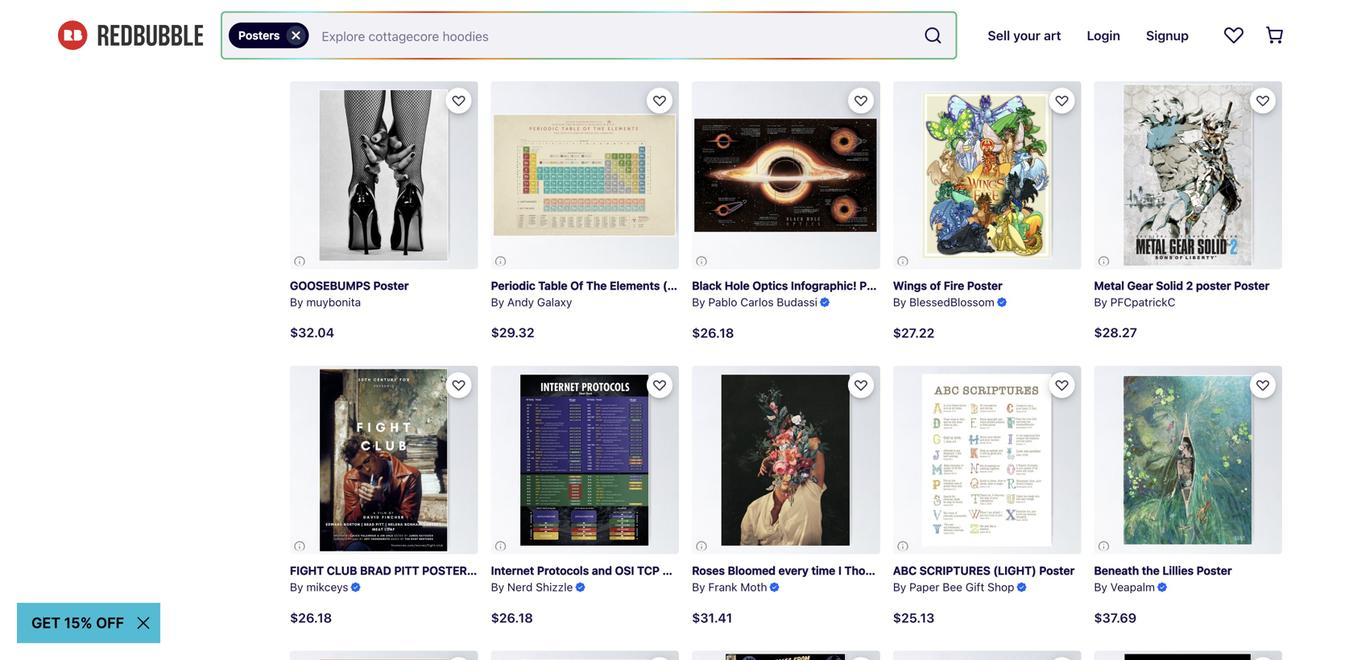Task type: vqa. For each thing, say whether or not it's contained in the screenshot.
Papa-
yes



Task type: describe. For each thing, give the bounding box(es) containing it.
by for by mikceys
[[290, 581, 303, 594]]

redbubble logo image
[[58, 21, 203, 50]]

poster
[[1196, 279, 1232, 292]]

(light)
[[994, 564, 1037, 577]]

by nerd shizzle
[[491, 581, 573, 594]]

hole
[[725, 279, 750, 292]]

by inside metal gear solid 2 poster poster by pfcpatrickc
[[1094, 296, 1108, 309]]

$25.13 for by paper bee gift shop
[[893, 611, 935, 626]]

by katherineblower
[[692, 11, 792, 24]]

katherineblower
[[709, 11, 792, 24]]

metal gear solid 2 poster poster image
[[1094, 81, 1283, 269]]

pitt
[[394, 564, 419, 577]]

by dominicwalliman
[[893, 11, 998, 24]]

nerd
[[507, 581, 533, 594]]

wings of fire poster
[[893, 279, 1003, 292]]

fight club brad pitt poster poster
[[290, 564, 505, 577]]

the
[[586, 279, 607, 292]]

time
[[812, 564, 836, 577]]

metal
[[1094, 279, 1125, 292]]

$25.13 link
[[1094, 0, 1283, 68]]

the
[[1142, 564, 1160, 577]]

black hole optics infographic! poster image
[[692, 81, 880, 269]]

by for by dominicwalliman
[[893, 11, 907, 24]]

beneath the lillies  poster image
[[1094, 366, 1283, 555]]

every
[[779, 564, 809, 577]]

by for by blessedblossom
[[893, 296, 907, 309]]

shizzle
[[536, 581, 573, 594]]

l
[[337, 11, 344, 24]]

wings of fire poster image
[[893, 81, 1081, 269]]

you
[[907, 564, 928, 577]]

by for by pablo carlos budassi
[[692, 296, 706, 309]]

2
[[1186, 279, 1193, 292]]

scriptures
[[920, 564, 991, 577]]

roses
[[692, 564, 725, 577]]

by mikceys
[[290, 581, 348, 594]]

by papa-l
[[290, 11, 344, 24]]

goosebumps
[[290, 279, 371, 292]]

by for by veapalm
[[1094, 581, 1108, 594]]

table
[[538, 279, 568, 292]]

by for by paper bee gift shop
[[893, 581, 907, 594]]

pfcpatrickc
[[1111, 296, 1176, 309]]

paper
[[910, 581, 940, 594]]

$29.32
[[491, 325, 535, 340]]

wings
[[893, 279, 927, 292]]

thought
[[845, 564, 891, 577]]

by for by papa-l
[[290, 11, 303, 24]]

infographic!
[[791, 279, 857, 292]]

gear
[[1128, 279, 1153, 292]]

moth
[[741, 581, 767, 594]]

fire
[[944, 279, 965, 292]]

poster
[[422, 564, 467, 577]]

Posters field
[[222, 13, 956, 58]]

by frank  moth
[[692, 581, 767, 594]]

periodic table of the elements (vintage) poster by andy galaxy
[[491, 279, 752, 309]]

by printsproject
[[491, 11, 574, 24]]

club
[[327, 564, 357, 577]]

by pablo carlos budassi
[[692, 296, 818, 309]]

1 vertical spatial of
[[893, 564, 905, 577]]

goosebumps  poster image
[[290, 81, 478, 269]]

$32.04
[[290, 325, 334, 340]]

abc scriptures (light) poster image
[[893, 366, 1081, 555]]

$26.18 for nerd
[[491, 611, 533, 626]]

goosebumps  poster by muybonita
[[290, 279, 409, 309]]

metal gear solid 2 poster poster by pfcpatrickc
[[1094, 279, 1270, 309]]

by veapalm
[[1094, 581, 1155, 594]]

by katherineblower link
[[692, 0, 880, 68]]

$26.18 for mikceys
[[290, 611, 332, 626]]



Task type: locate. For each thing, give the bounding box(es) containing it.
1 horizontal spatial $26.18
[[491, 611, 533, 626]]

1 horizontal spatial $25.13
[[893, 611, 935, 626]]

black hole optics infographic! poster
[[692, 279, 895, 292]]

$26.18 for pablo
[[692, 326, 734, 341]]

bloomed
[[728, 564, 776, 577]]

by left katherineblower
[[692, 11, 706, 24]]

2 horizontal spatial $26.18
[[692, 326, 734, 341]]

black
[[692, 279, 722, 292]]

abc
[[893, 564, 917, 577]]

veapalm
[[1111, 581, 1155, 594]]

by left printsproject
[[491, 11, 504, 24]]

beneath the lillies  poster
[[1094, 564, 1232, 577]]

fight
[[290, 564, 324, 577]]

by up the $32.46
[[893, 11, 907, 24]]

0 horizontal spatial of
[[893, 564, 905, 577]]

poster
[[373, 279, 409, 292], [717, 279, 752, 292], [860, 279, 895, 292], [967, 279, 1003, 292], [1234, 279, 1270, 292], [470, 564, 505, 577], [930, 564, 966, 577], [1040, 564, 1075, 577], [1197, 564, 1232, 577]]

of left the you
[[893, 564, 905, 577]]

budassi
[[777, 296, 818, 309]]

posters button
[[229, 23, 309, 48]]

lillies
[[1163, 564, 1194, 577]]

of
[[930, 279, 941, 292], [893, 564, 905, 577]]

$26.18 down the nerd in the bottom left of the page
[[491, 611, 533, 626]]

$32.46
[[893, 41, 938, 56]]

poster inside metal gear solid 2 poster poster by pfcpatrickc
[[1234, 279, 1270, 292]]

by down metal
[[1094, 296, 1108, 309]]

by blessedblossom
[[893, 296, 995, 309]]

printsproject
[[507, 11, 574, 24]]

poster inside "goosebumps  poster by muybonita"
[[373, 279, 409, 292]]

periodic
[[491, 279, 536, 292]]

brad
[[360, 564, 391, 577]]

(vintage)
[[663, 279, 714, 292]]

by up $32.04
[[290, 296, 303, 309]]

$26.18 down pablo
[[692, 326, 734, 341]]

i
[[839, 564, 842, 577]]

0 horizontal spatial $26.18
[[290, 611, 332, 626]]

andy
[[507, 296, 534, 309]]

bee
[[943, 581, 963, 594]]

$27.22
[[893, 326, 935, 341]]

periodic table of the elements (vintage) poster image
[[491, 81, 679, 269]]

0 horizontal spatial $25.13
[[290, 41, 332, 56]]

by for by printsproject
[[491, 11, 504, 24]]

beneath
[[1094, 564, 1139, 577]]

posters
[[238, 29, 280, 42]]

by printsproject link
[[491, 0, 679, 68]]

$37.69
[[1094, 611, 1137, 626]]

by down beneath
[[1094, 581, 1108, 594]]

poster inside periodic table of the elements (vintage) poster by andy galaxy
[[717, 279, 752, 292]]

1 horizontal spatial of
[[930, 279, 941, 292]]

by inside "goosebumps  poster by muybonita"
[[290, 296, 303, 309]]

Search term search field
[[309, 13, 917, 58]]

by down periodic
[[491, 296, 504, 309]]

$25.13
[[290, 41, 332, 56], [1094, 41, 1136, 56], [893, 611, 935, 626]]

elements
[[610, 279, 660, 292]]

by for by frank  moth
[[692, 581, 706, 594]]

roses bloomed every time i thought of you poster image
[[692, 366, 880, 555]]

by down 'fight'
[[290, 581, 303, 594]]

papa-
[[306, 11, 337, 24]]

gift
[[966, 581, 985, 594]]

by down abc on the right
[[893, 581, 907, 594]]

optics
[[753, 279, 788, 292]]

of
[[571, 279, 584, 292]]

by left the nerd in the bottom left of the page
[[491, 581, 504, 594]]

pablo
[[709, 296, 738, 309]]

by for by nerd shizzle
[[491, 581, 504, 594]]

by left papa-
[[290, 11, 303, 24]]

by inside periodic table of the elements (vintage) poster by andy galaxy
[[491, 296, 504, 309]]

dominicwalliman
[[910, 11, 998, 24]]

blessedblossom
[[910, 296, 995, 309]]

$26.18
[[692, 326, 734, 341], [290, 611, 332, 626], [491, 611, 533, 626]]

$26.18 down by mikceys
[[290, 611, 332, 626]]

by down roses
[[692, 581, 706, 594]]

abc scriptures (light) poster
[[893, 564, 1075, 577]]

by
[[290, 11, 303, 24], [491, 11, 504, 24], [692, 11, 706, 24], [893, 11, 907, 24], [290, 296, 303, 309], [491, 296, 504, 309], [692, 296, 706, 309], [893, 296, 907, 309], [1094, 296, 1108, 309], [290, 581, 303, 594], [491, 581, 504, 594], [692, 581, 706, 594], [893, 581, 907, 594], [1094, 581, 1108, 594]]

shop
[[988, 581, 1015, 594]]

0 vertical spatial of
[[930, 279, 941, 292]]

by down black
[[692, 296, 706, 309]]

mikceys
[[306, 581, 348, 594]]

$28.27
[[1094, 325, 1138, 340]]

2 horizontal spatial $25.13
[[1094, 41, 1136, 56]]

$31.41
[[692, 611, 733, 626]]

of left fire
[[930, 279, 941, 292]]

$25.13 for by papa-l
[[290, 41, 332, 56]]

galaxy
[[537, 296, 572, 309]]

by for by katherineblower
[[692, 11, 706, 24]]

muybonita
[[306, 296, 361, 309]]

frank
[[709, 581, 738, 594]]

by paper bee gift shop
[[893, 581, 1015, 594]]

roses bloomed every time i thought of you poster
[[692, 564, 966, 577]]

by down wings
[[893, 296, 907, 309]]

internet protocols and osi tcp model network engineer cheat sheet poster image
[[491, 366, 679, 555]]

carlos
[[741, 296, 774, 309]]

solid
[[1156, 279, 1184, 292]]

fight club brad pitt poster poster image
[[290, 366, 478, 555]]



